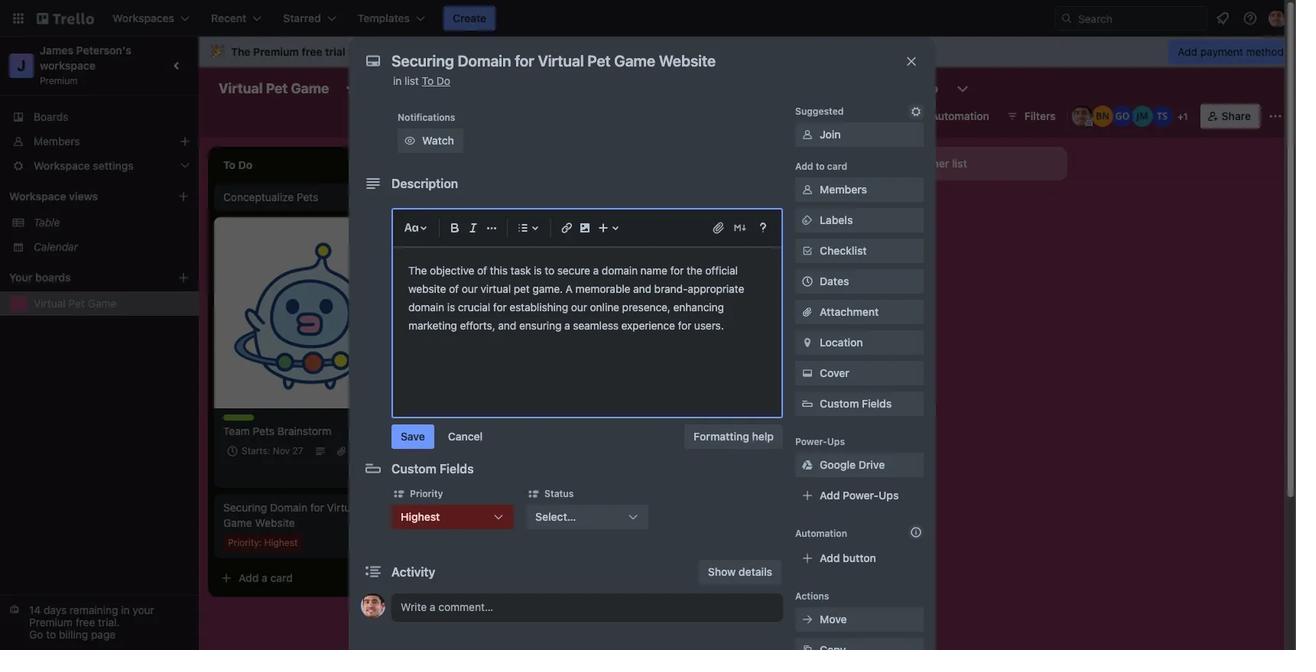 Task type: describe. For each thing, give the bounding box(es) containing it.
website
[[408, 282, 446, 295]]

efforts,
[[460, 319, 495, 332]]

ensuring
[[519, 319, 562, 332]]

card up attach and insert link image
[[705, 197, 727, 210]]

1 vertical spatial 1
[[351, 445, 355, 457]]

ben nelson (bennelson96) image
[[1092, 106, 1113, 127]]

1 vertical spatial drive
[[859, 458, 885, 471]]

14 inside banner
[[561, 45, 574, 58]]

go to billing page link
[[29, 628, 116, 641]]

workspace inside james peterson's workspace premium
[[40, 59, 96, 72]]

0 horizontal spatial members link
[[0, 129, 199, 154]]

do
[[437, 74, 451, 87]]

2 horizontal spatial add a card button
[[649, 191, 820, 216]]

peterson's inside banner
[[402, 45, 457, 58]]

add payment method link
[[1169, 40, 1293, 64]]

in list to do
[[393, 74, 451, 87]]

tara schultz (taraschultz7) image
[[1152, 106, 1173, 127]]

sm image for join
[[800, 127, 815, 142]]

a up the
[[696, 197, 702, 210]]

save
[[401, 430, 425, 443]]

objective
[[430, 264, 474, 277]]

suggested
[[795, 106, 844, 117]]

virtual pet game link
[[34, 296, 190, 311]]

trial.
[[98, 616, 120, 629]]

starts:
[[242, 445, 270, 457]]

italic ⌘i image
[[464, 219, 483, 237]]

join link
[[795, 122, 924, 147]]

brainstorm
[[277, 424, 331, 437]]

seamless
[[573, 319, 619, 332]]

a right ensuring
[[565, 319, 570, 332]]

add board image
[[177, 272, 190, 284]]

1 horizontal spatial google
[[820, 458, 856, 471]]

add a card for add a card button to the left
[[239, 571, 293, 584]]

the inside 'the objective of this task is to secure a domain name for the official website of our virtual pet game. a memorable and brand-appropriate domain is crucial for establishing our online presence, enhancing marketing efforts, and ensuring a seamless experience for users.'
[[408, 264, 427, 277]]

1 horizontal spatial domain
[[602, 264, 638, 277]]

1 horizontal spatial priority
[[410, 488, 443, 499]]

image image
[[576, 219, 594, 237]]

remaining
[[70, 603, 118, 616]]

1 horizontal spatial and
[[633, 282, 652, 295]]

0 horizontal spatial game
[[88, 297, 117, 310]]

users.
[[694, 319, 724, 332]]

0 horizontal spatial domain
[[408, 301, 444, 314]]

move
[[820, 613, 847, 626]]

checklist
[[820, 244, 867, 257]]

conceptualize pets link
[[223, 190, 401, 205]]

domain
[[270, 501, 308, 514]]

1 vertical spatial pet
[[69, 297, 85, 310]]

add inside add payment method link
[[1178, 45, 1198, 58]]

location link
[[795, 330, 924, 355]]

add down website
[[239, 571, 259, 584]]

1 vertical spatial members link
[[795, 177, 924, 202]]

show details link
[[699, 560, 782, 584]]

+
[[1178, 111, 1184, 122]]

sm image down actions at the right of page
[[800, 642, 815, 650]]

power-ups inside button
[[842, 109, 898, 122]]

the inside banner
[[231, 45, 251, 58]]

a up italic ⌘i icon
[[479, 197, 485, 210]]

join
[[820, 128, 841, 141]]

lists image
[[514, 219, 532, 237]]

page
[[91, 628, 116, 641]]

days.
[[579, 45, 607, 58]]

:
[[259, 537, 262, 548]]

open information menu image
[[1243, 11, 1258, 26]]

pet inside the securing domain for virtual pet game website priority : highest
[[362, 501, 378, 514]]

card down website
[[270, 571, 293, 584]]

add inside add power-ups link
[[820, 489, 840, 502]]

1 vertical spatial virtual
[[34, 297, 66, 310]]

add another list button
[[860, 147, 1068, 180]]

website
[[255, 516, 295, 529]]

highest inside the securing domain for virtual pet game website priority : highest
[[264, 537, 298, 548]]

0 vertical spatial premium
[[253, 45, 299, 58]]

filters
[[1025, 109, 1056, 122]]

automation inside button
[[931, 109, 989, 122]]

map link
[[890, 76, 948, 101]]

add button
[[820, 551, 876, 564]]

sm image for location
[[800, 335, 815, 350]]

text styles image
[[402, 219, 421, 237]]

task
[[511, 264, 531, 277]]

2 vertical spatial james peterson (jamespeterson93) image
[[361, 594, 385, 618]]

boards
[[34, 110, 68, 123]]

power- inside add power-ups link
[[843, 489, 879, 502]]

the objective of this task is to secure a domain name for the official website of our virtual pet game. a memorable and brand-appropriate domain is crucial for establishing our online presence, enhancing marketing efforts, and ensuring a seamless experience for users.
[[408, 264, 747, 332]]

1 vertical spatial power-
[[795, 436, 827, 447]]

add a card for the middle add a card button
[[456, 197, 510, 210]]

securing
[[223, 501, 267, 514]]

actions
[[795, 590, 829, 602]]

star or unstar board image
[[346, 83, 358, 95]]

create
[[453, 11, 487, 24]]

for left the
[[670, 264, 684, 277]]

/
[[387, 445, 390, 457]]

add power-ups link
[[795, 483, 924, 508]]

add right create from template… icon
[[673, 197, 693, 210]]

bold ⌘b image
[[446, 219, 464, 237]]

virtual inside board name text field
[[219, 80, 263, 96]]

conceptualize pets
[[223, 190, 318, 203]]

secure
[[557, 264, 590, 277]]

formatting help
[[694, 430, 774, 443]]

2 horizontal spatial to
[[816, 161, 825, 172]]

securing domain for virtual pet game website link
[[223, 500, 401, 531]]

virtual
[[481, 282, 511, 295]]

to do link
[[422, 74, 451, 87]]

list inside button
[[952, 157, 967, 170]]

sm image down "2"
[[392, 486, 407, 502]]

james inside james peterson's workspace premium
[[40, 44, 73, 57]]

map
[[916, 82, 938, 95]]

Write a comment text field
[[392, 594, 783, 621]]

1 vertical spatial power-ups
[[795, 436, 845, 447]]

workspace visible button
[[367, 76, 496, 101]]

to inside 'the objective of this task is to secure a domain name for the official website of our virtual pet game. a memorable and brand-appropriate domain is crucial for establishing our online presence, enhancing marketing efforts, and ensuring a seamless experience for users.'
[[545, 264, 555, 277]]

1 horizontal spatial james
[[365, 45, 399, 58]]

notifications
[[398, 112, 455, 123]]

color: bold lime, title: "team task" element
[[223, 415, 270, 426]]

show
[[708, 565, 736, 578]]

1 horizontal spatial highest
[[401, 510, 440, 523]]

0 vertical spatial james peterson (jamespeterson93) image
[[1072, 106, 1093, 127]]

your
[[133, 603, 154, 616]]

custom inside button
[[820, 397, 859, 410]]

Board name text field
[[211, 76, 337, 101]]

your
[[9, 271, 33, 284]]

conceptualize
[[223, 190, 294, 203]]

for inside banner
[[348, 45, 363, 58]]

payment
[[1201, 45, 1243, 58]]

calendar link
[[34, 239, 190, 255]]

jeremy miller (jeremymiller198) image
[[1132, 106, 1153, 127]]

1 vertical spatial in
[[393, 74, 402, 87]]

gary orlando (garyorlando) image
[[1112, 106, 1133, 127]]

memorable
[[576, 282, 631, 295]]

2
[[390, 445, 395, 457]]

share
[[1222, 109, 1251, 122]]

virtual inside the securing domain for virtual pet game website priority : highest
[[327, 501, 359, 514]]

attach and insert link image
[[711, 220, 727, 236]]

1 horizontal spatial add a card button
[[431, 191, 603, 216]]

watch
[[422, 134, 454, 147]]

labels link
[[795, 208, 924, 233]]

0 horizontal spatial add a card button
[[214, 566, 385, 590]]

1 vertical spatial google drive
[[820, 458, 885, 471]]

create a view image
[[177, 190, 190, 203]]

0 horizontal spatial list
[[405, 74, 419, 87]]

sm image for members
[[800, 182, 815, 197]]

add another list
[[887, 157, 967, 170]]

add to card
[[795, 161, 848, 172]]

free inside banner
[[302, 45, 322, 58]]

0 notifications image
[[1214, 9, 1232, 28]]

0 horizontal spatial virtual pet game
[[34, 297, 117, 310]]

add power-ups
[[820, 489, 899, 502]]

2 team from the top
[[223, 424, 250, 437]]

sm image for watch
[[402, 133, 418, 148]]

task
[[250, 415, 270, 426]]

for inside the securing domain for virtual pet game website priority : highest
[[310, 501, 324, 514]]

view markdown image
[[733, 220, 748, 236]]

for down enhancing
[[678, 319, 692, 332]]

0 vertical spatial of
[[477, 264, 487, 277]]

in inside banner
[[546, 45, 556, 58]]

1 vertical spatial custom
[[392, 462, 437, 476]]

14 days remaining in your premium free trial. go to billing page
[[29, 603, 154, 641]]

visible
[[454, 82, 486, 95]]

billing
[[59, 628, 88, 641]]

drive inside google drive button
[[772, 109, 799, 122]]

james peterson (jamespeterson93) image
[[1269, 9, 1287, 28]]

add payment method
[[1178, 45, 1284, 58]]

1 vertical spatial and
[[498, 319, 516, 332]]

add button button
[[795, 546, 924, 571]]

table link
[[34, 215, 190, 230]]

ups inside add power-ups link
[[879, 489, 899, 502]]

sm image for checklist
[[800, 243, 815, 259]]

banner containing 🎉
[[199, 37, 1296, 67]]

1 vertical spatial fields
[[440, 462, 474, 476]]

fields inside button
[[862, 397, 892, 410]]

Main content area, start typing to enter text. text field
[[408, 262, 766, 335]]

your boards with 1 items element
[[9, 268, 154, 287]]

go
[[29, 628, 43, 641]]

description
[[392, 177, 458, 190]]

in inside 14 days remaining in your premium free trial. go to billing page
[[121, 603, 130, 616]]



Task type: vqa. For each thing, say whether or not it's contained in the screenshot.
sm icon within Make template link
no



Task type: locate. For each thing, give the bounding box(es) containing it.
the up website on the top of the page
[[408, 264, 427, 277]]

j
[[17, 57, 26, 74]]

0 vertical spatial priority
[[410, 488, 443, 499]]

of
[[477, 264, 487, 277], [449, 282, 459, 295]]

members up labels
[[820, 183, 867, 196]]

1 horizontal spatial google drive
[[820, 458, 885, 471]]

sm image left location
[[800, 335, 815, 350]]

1 vertical spatial google
[[820, 458, 856, 471]]

domain up memorable
[[602, 264, 638, 277]]

brand-
[[654, 282, 688, 295]]

0 horizontal spatial create from template… image
[[392, 572, 404, 584]]

a up memorable
[[593, 264, 599, 277]]

1 vertical spatial 14
[[29, 603, 41, 616]]

google
[[734, 109, 770, 122], [820, 458, 856, 471]]

and up presence,
[[633, 282, 652, 295]]

ups down custom fields button
[[827, 436, 845, 447]]

1 horizontal spatial to
[[545, 264, 555, 277]]

members link up labels link on the top of the page
[[795, 177, 924, 202]]

1 horizontal spatial in
[[393, 74, 402, 87]]

custom fields
[[820, 397, 892, 410], [392, 462, 474, 476]]

1 horizontal spatial list
[[952, 157, 967, 170]]

sm image for cover
[[800, 366, 815, 381]]

0 vertical spatial workspace
[[460, 45, 516, 58]]

list
[[405, 74, 419, 87], [952, 157, 967, 170]]

custom fields down cover 'link'
[[820, 397, 892, 410]]

cancel
[[448, 430, 483, 443]]

james peterson's workspace premium
[[40, 44, 134, 86]]

priority down save button at the left bottom of page
[[410, 488, 443, 499]]

power- up add to card
[[842, 109, 877, 122]]

sm image for move
[[800, 612, 815, 627]]

power-ups button
[[811, 104, 907, 128]]

2 horizontal spatial virtual
[[327, 501, 359, 514]]

game down your boards with 1 items element
[[88, 297, 117, 310]]

power-ups down map link
[[842, 109, 898, 122]]

virtual down boards
[[34, 297, 66, 310]]

google drive up add to card
[[734, 109, 799, 122]]

1 vertical spatial custom fields
[[392, 462, 474, 476]]

pet inside board name text field
[[266, 80, 288, 96]]

automation down customize views image
[[931, 109, 989, 122]]

add left another
[[887, 157, 907, 170]]

google up add power-ups on the right of the page
[[820, 458, 856, 471]]

1 horizontal spatial free
[[302, 45, 322, 58]]

a down :
[[262, 571, 268, 584]]

1 vertical spatial premium
[[40, 75, 78, 86]]

0 horizontal spatial peterson's
[[76, 44, 131, 57]]

0 horizontal spatial virtual
[[34, 297, 66, 310]]

j link
[[9, 54, 34, 78]]

james peterson (jamespeterson93) image
[[1072, 106, 1093, 127], [385, 463, 404, 482], [361, 594, 385, 618]]

1 vertical spatial create from template… image
[[392, 572, 404, 584]]

0 horizontal spatial members
[[34, 135, 80, 148]]

create button
[[444, 6, 496, 31]]

experience
[[621, 319, 675, 332]]

watch button
[[398, 128, 463, 153]]

james peterson's workspace link
[[40, 44, 134, 72]]

sm image up add power-ups link
[[800, 457, 815, 473]]

banner
[[199, 37, 1296, 67]]

sm image inside move link
[[800, 612, 815, 627]]

0 vertical spatial virtual pet game
[[219, 80, 329, 96]]

pet
[[266, 80, 288, 96], [69, 297, 85, 310], [362, 501, 378, 514]]

add a card
[[456, 197, 510, 210], [673, 197, 727, 210], [239, 571, 293, 584]]

0 vertical spatial 1
[[1184, 111, 1188, 122]]

james right 'j'
[[40, 44, 73, 57]]

list right another
[[952, 157, 967, 170]]

editor toolbar toolbar
[[399, 216, 776, 240]]

0 vertical spatial google drive
[[734, 109, 799, 122]]

official
[[705, 264, 738, 277]]

1 vertical spatial free
[[76, 616, 95, 629]]

custom fields inside button
[[820, 397, 892, 410]]

move link
[[795, 607, 924, 632]]

0 vertical spatial google
[[734, 109, 770, 122]]

1 horizontal spatial is
[[534, 264, 542, 277]]

members link
[[0, 129, 199, 154], [795, 177, 924, 202]]

show menu image
[[1268, 109, 1283, 124]]

premium inside james peterson's workspace premium
[[40, 75, 78, 86]]

0 horizontal spatial our
[[462, 282, 478, 295]]

workspace down the create "button" at the top of the page
[[460, 45, 516, 58]]

of left this
[[477, 264, 487, 277]]

cancel button
[[439, 424, 492, 449]]

members down the boards
[[34, 135, 80, 148]]

pet
[[514, 282, 530, 295]]

peterson's
[[76, 44, 131, 57], [402, 45, 457, 58]]

1 team from the top
[[223, 415, 247, 426]]

1 horizontal spatial add a card
[[456, 197, 510, 210]]

card down join
[[827, 161, 848, 172]]

in right ends
[[546, 45, 556, 58]]

peterson's up to
[[402, 45, 457, 58]]

1 vertical spatial workspace
[[9, 190, 66, 203]]

1 right tara schultz (taraschultz7) "image"
[[1184, 111, 1188, 122]]

and right efforts,
[[498, 319, 516, 332]]

1 horizontal spatial pet
[[266, 80, 288, 96]]

0 horizontal spatial in
[[121, 603, 130, 616]]

2 horizontal spatial pet
[[362, 501, 378, 514]]

free inside 14 days remaining in your premium free trial. go to billing page
[[76, 616, 95, 629]]

add a card down :
[[239, 571, 293, 584]]

team up starts:
[[223, 424, 250, 437]]

confetti image
[[211, 45, 225, 58]]

1 horizontal spatial pets
[[297, 190, 318, 203]]

our
[[462, 282, 478, 295], [571, 301, 587, 314]]

0 vertical spatial is
[[534, 264, 542, 277]]

primary element
[[0, 0, 1296, 37]]

create from template… image for add a card button to the left
[[392, 572, 404, 584]]

sm image inside watch button
[[402, 133, 418, 148]]

team
[[223, 415, 247, 426], [223, 424, 250, 437]]

another
[[910, 157, 949, 170]]

2 vertical spatial game
[[223, 516, 252, 529]]

1 vertical spatial ups
[[827, 436, 845, 447]]

highest right :
[[264, 537, 298, 548]]

1 vertical spatial james peterson (jamespeterson93) image
[[385, 463, 404, 482]]

pets
[[297, 190, 318, 203], [253, 424, 275, 437]]

this
[[490, 264, 508, 277]]

0 horizontal spatial custom
[[392, 462, 437, 476]]

custom fields down save button at the left bottom of page
[[392, 462, 474, 476]]

sm image inside join link
[[800, 127, 815, 142]]

add up italic ⌘i icon
[[456, 197, 476, 210]]

appropriate
[[688, 282, 744, 295]]

14 inside 14 days remaining in your premium free trial. go to billing page
[[29, 603, 41, 616]]

google inside button
[[734, 109, 770, 122]]

ups down map link
[[877, 109, 898, 122]]

to
[[422, 74, 434, 87]]

2 vertical spatial virtual
[[327, 501, 359, 514]]

labels
[[820, 213, 853, 226]]

workspace inside workspace visible button
[[395, 82, 451, 95]]

sm image for labels
[[800, 213, 815, 228]]

sm image inside automation button
[[910, 104, 931, 125]]

card up more formatting icon
[[488, 197, 510, 210]]

0 vertical spatial in
[[546, 45, 556, 58]]

1 horizontal spatial virtual
[[219, 80, 263, 96]]

0 vertical spatial domain
[[602, 264, 638, 277]]

virtual
[[219, 80, 263, 96], [34, 297, 66, 310], [327, 501, 359, 514]]

drive up add power-ups on the right of the page
[[859, 458, 885, 471]]

add a card up more formatting icon
[[456, 197, 510, 210]]

a
[[479, 197, 485, 210], [696, 197, 702, 210], [593, 264, 599, 277], [565, 319, 570, 332], [262, 571, 268, 584]]

custom fields button
[[795, 396, 924, 411]]

to down join
[[816, 161, 825, 172]]

virtual right domain
[[327, 501, 359, 514]]

2 vertical spatial pet
[[362, 501, 378, 514]]

of down objective
[[449, 282, 459, 295]]

team left task
[[223, 415, 247, 426]]

1 horizontal spatial game
[[223, 516, 252, 529]]

🎉
[[211, 45, 225, 58]]

sm image for suggested
[[909, 104, 924, 119]]

starts: nov 27
[[242, 445, 303, 457]]

dates
[[820, 275, 849, 288]]

pets right conceptualize
[[297, 190, 318, 203]]

0 vertical spatial custom
[[820, 397, 859, 410]]

0 vertical spatial our
[[462, 282, 478, 295]]

/ 2
[[387, 445, 395, 457]]

filters button
[[1002, 104, 1061, 128]]

1 vertical spatial of
[[449, 282, 459, 295]]

members for left members link
[[34, 135, 80, 148]]

None text field
[[384, 47, 889, 75]]

sm image inside cover 'link'
[[800, 366, 815, 381]]

location
[[820, 336, 863, 349]]

1 vertical spatial our
[[571, 301, 587, 314]]

0 horizontal spatial automation
[[795, 528, 847, 539]]

domain down website on the top of the page
[[408, 301, 444, 314]]

virtual down confetti icon
[[219, 80, 263, 96]]

ups inside power-ups button
[[877, 109, 898, 122]]

0 horizontal spatial custom fields
[[392, 462, 474, 476]]

in left your
[[121, 603, 130, 616]]

create from template… image
[[826, 197, 838, 210], [392, 572, 404, 584]]

0 vertical spatial create from template… image
[[826, 197, 838, 210]]

0 vertical spatial ups
[[877, 109, 898, 122]]

virtual pet game down confetti icon
[[219, 80, 329, 96]]

add left payment
[[1178, 45, 1198, 58]]

add a card button up lists icon on the top left
[[431, 191, 603, 216]]

workspace right 'j'
[[40, 59, 96, 72]]

boards link
[[0, 105, 199, 129]]

workspace for workspace visible
[[395, 82, 451, 95]]

sm image inside checklist 'link'
[[800, 243, 815, 259]]

automation up add button
[[795, 528, 847, 539]]

google drive inside button
[[734, 109, 799, 122]]

1 horizontal spatial of
[[477, 264, 487, 277]]

0 horizontal spatial priority
[[228, 537, 259, 548]]

show details
[[708, 565, 772, 578]]

save button
[[392, 424, 434, 449]]

1 vertical spatial list
[[952, 157, 967, 170]]

table
[[34, 216, 60, 229]]

add a card button up view markdown "icon"
[[649, 191, 820, 216]]

27
[[292, 445, 303, 457]]

ups up add button button
[[879, 489, 899, 502]]

add a card button
[[431, 191, 603, 216], [649, 191, 820, 216], [214, 566, 385, 590]]

premium
[[253, 45, 299, 58], [40, 75, 78, 86], [29, 616, 73, 629]]

0 horizontal spatial pets
[[253, 424, 275, 437]]

crucial
[[458, 301, 490, 314]]

0 horizontal spatial 14
[[29, 603, 41, 616]]

1 horizontal spatial fields
[[862, 397, 892, 410]]

14 left days.
[[561, 45, 574, 58]]

add inside add button button
[[820, 551, 840, 564]]

your boards
[[9, 271, 71, 284]]

1 horizontal spatial 14
[[561, 45, 574, 58]]

1 horizontal spatial peterson's
[[402, 45, 457, 58]]

list left to
[[405, 74, 419, 87]]

google drive up add power-ups on the right of the page
[[820, 458, 885, 471]]

team task team pets brainstorm
[[223, 415, 331, 437]]

sm image down map link
[[909, 104, 924, 119]]

1 vertical spatial to
[[545, 264, 555, 277]]

sm image
[[910, 104, 931, 125], [402, 133, 418, 148], [800, 182, 815, 197], [800, 213, 815, 228], [800, 243, 815, 259], [526, 486, 541, 502], [493, 509, 505, 525], [627, 509, 639, 525], [800, 612, 815, 627]]

calendar
[[34, 240, 78, 253]]

fields down cover 'link'
[[862, 397, 892, 410]]

is right task
[[534, 264, 542, 277]]

is left crucial
[[447, 301, 455, 314]]

establishing
[[510, 301, 568, 314]]

name
[[641, 264, 668, 277]]

create from template… image
[[609, 197, 621, 210]]

create from template… image for add a card button to the right
[[826, 197, 838, 210]]

sm image
[[909, 104, 924, 119], [800, 127, 815, 142], [800, 335, 815, 350], [800, 366, 815, 381], [800, 457, 815, 473], [392, 486, 407, 502], [800, 642, 815, 650]]

game down 'securing'
[[223, 516, 252, 529]]

to
[[816, 161, 825, 172], [545, 264, 555, 277], [46, 628, 56, 641]]

fields
[[862, 397, 892, 410], [440, 462, 474, 476]]

google drive button
[[708, 104, 808, 128]]

members for the bottom members link
[[820, 183, 867, 196]]

virtual pet game inside board name text field
[[219, 80, 329, 96]]

1 vertical spatial members
[[820, 183, 867, 196]]

drive up add to card
[[772, 109, 799, 122]]

power- inside power-ups button
[[842, 109, 877, 122]]

2 vertical spatial in
[[121, 603, 130, 616]]

status
[[545, 488, 574, 499]]

james right trial
[[365, 45, 399, 58]]

automation
[[931, 109, 989, 122], [795, 528, 847, 539]]

2 vertical spatial power-
[[843, 489, 879, 502]]

formatting
[[694, 430, 749, 443]]

0 vertical spatial workspace
[[395, 82, 451, 95]]

game inside the securing domain for virtual pet game website priority : highest
[[223, 516, 252, 529]]

open help dialog image
[[754, 219, 772, 237]]

our down the a
[[571, 301, 587, 314]]

1 horizontal spatial drive
[[859, 458, 885, 471]]

domain
[[602, 264, 638, 277], [408, 301, 444, 314]]

cover
[[820, 366, 850, 379]]

sm image inside location link
[[800, 335, 815, 350]]

help
[[752, 430, 774, 443]]

workspace views
[[9, 190, 98, 203]]

1 horizontal spatial workspace
[[460, 45, 516, 58]]

power- up button
[[843, 489, 879, 502]]

team pets brainstorm link
[[223, 424, 401, 439]]

priority down 'securing'
[[228, 537, 259, 548]]

workspace for workspace views
[[9, 190, 66, 203]]

workspace
[[460, 45, 516, 58], [40, 59, 96, 72]]

Search field
[[1073, 7, 1207, 30]]

james
[[40, 44, 73, 57], [365, 45, 399, 58]]

trial
[[325, 45, 345, 58]]

🎉 the premium free trial for james peterson's workspace ends in 14 days.
[[211, 45, 607, 58]]

0 vertical spatial power-ups
[[842, 109, 898, 122]]

custom down "2"
[[392, 462, 437, 476]]

14
[[561, 45, 574, 58], [29, 603, 41, 616]]

free
[[302, 45, 322, 58], [76, 616, 95, 629]]

for right trial
[[348, 45, 363, 58]]

0 vertical spatial members
[[34, 135, 80, 148]]

search image
[[1061, 12, 1073, 24]]

add a card for add a card button to the right
[[673, 197, 727, 210]]

0 vertical spatial automation
[[931, 109, 989, 122]]

+ 1
[[1178, 111, 1188, 122]]

add a card button down :
[[214, 566, 385, 590]]

0 horizontal spatial james
[[40, 44, 73, 57]]

custom down cover
[[820, 397, 859, 410]]

in left to
[[393, 74, 402, 87]]

workspace
[[395, 82, 451, 95], [9, 190, 66, 203]]

members link down the boards
[[0, 129, 199, 154]]

0 vertical spatial members link
[[0, 129, 199, 154]]

0 vertical spatial 14
[[561, 45, 574, 58]]

0 horizontal spatial google
[[734, 109, 770, 122]]

1 horizontal spatial create from template… image
[[826, 197, 838, 210]]

peterson's up boards link
[[76, 44, 131, 57]]

0 horizontal spatial is
[[447, 301, 455, 314]]

our up crucial
[[462, 282, 478, 295]]

1 horizontal spatial the
[[408, 264, 427, 277]]

highest up 'activity'
[[401, 510, 440, 523]]

1 vertical spatial highest
[[264, 537, 298, 548]]

1 horizontal spatial custom
[[820, 397, 859, 410]]

1 vertical spatial game
[[88, 297, 117, 310]]

priority inside the securing domain for virtual pet game website priority : highest
[[228, 537, 259, 548]]

power-ups down custom fields button
[[795, 436, 845, 447]]

0 horizontal spatial fields
[[440, 462, 474, 476]]

1 vertical spatial virtual pet game
[[34, 297, 117, 310]]

pets up starts:
[[253, 424, 275, 437]]

add left button
[[820, 551, 840, 564]]

for
[[348, 45, 363, 58], [670, 264, 684, 277], [493, 301, 507, 314], [678, 319, 692, 332], [310, 501, 324, 514]]

for down the virtual
[[493, 301, 507, 314]]

0 vertical spatial list
[[405, 74, 419, 87]]

0 vertical spatial virtual
[[219, 80, 263, 96]]

add inside add another list button
[[887, 157, 907, 170]]

pets inside team task team pets brainstorm
[[253, 424, 275, 437]]

sm image inside labels link
[[800, 213, 815, 228]]

nov
[[273, 445, 290, 457]]

0 vertical spatial power-
[[842, 109, 877, 122]]

sm image inside members link
[[800, 182, 815, 197]]

add down suggested
[[795, 161, 813, 172]]

0 vertical spatial free
[[302, 45, 322, 58]]

customize views image
[[955, 81, 970, 96]]

sm image for automation
[[910, 104, 931, 125]]

power- right help
[[795, 436, 827, 447]]

0 horizontal spatial of
[[449, 282, 459, 295]]

members
[[34, 135, 80, 148], [820, 183, 867, 196]]

to up game.
[[545, 264, 555, 277]]

virtual pet game down your boards with 1 items element
[[34, 297, 117, 310]]

link image
[[558, 219, 576, 237]]

game inside board name text field
[[291, 80, 329, 96]]

premium inside 14 days remaining in your premium free trial. go to billing page
[[29, 616, 73, 629]]

0 horizontal spatial workspace
[[40, 59, 96, 72]]

more formatting image
[[483, 219, 501, 237]]

add up add button
[[820, 489, 840, 502]]

peterson's inside james peterson's workspace premium
[[76, 44, 131, 57]]

the right 🎉
[[231, 45, 251, 58]]

1 left the /
[[351, 445, 355, 457]]

game left star or unstar board image
[[291, 80, 329, 96]]

sm image for google drive
[[800, 457, 815, 473]]

for right domain
[[310, 501, 324, 514]]

activity
[[392, 565, 436, 579]]

days
[[44, 603, 67, 616]]

button
[[843, 551, 876, 564]]

to inside 14 days remaining in your premium free trial. go to billing page
[[46, 628, 56, 641]]

0 vertical spatial drive
[[772, 109, 799, 122]]



